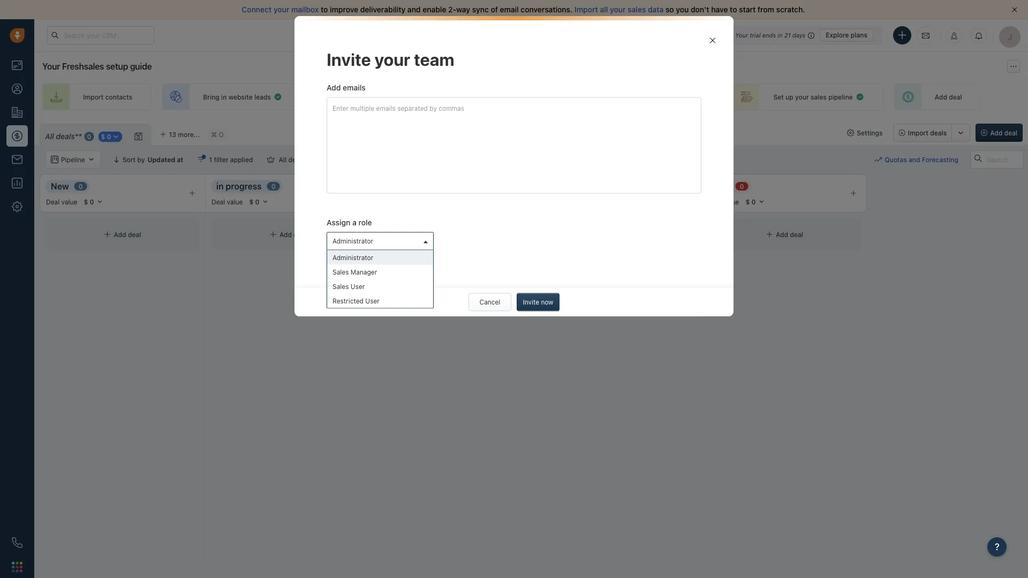 Task type: locate. For each thing, give the bounding box(es) containing it.
progress
[[226, 181, 262, 191]]

invite up add emails
[[327, 49, 371, 69]]

deals up new
[[56, 132, 75, 141]]

0 horizontal spatial your
[[42, 61, 60, 72]]

leads right 'route'
[[493, 93, 510, 101]]

list box
[[327, 251, 433, 308]]

⌘ o
[[211, 131, 224, 138]]

import
[[575, 5, 598, 14], [83, 93, 104, 101], [908, 129, 929, 137]]

and right the quotas at right
[[909, 156, 921, 163]]

2 horizontal spatial import
[[908, 129, 929, 137]]

container_wx8msf4aqz5i3rn1 image inside 1 filter applied "button"
[[197, 156, 205, 163]]

have
[[712, 5, 728, 14]]

0 horizontal spatial all
[[45, 132, 54, 141]]

1 horizontal spatial to
[[512, 93, 518, 101]]

user
[[351, 283, 365, 291], [366, 297, 380, 305]]

import up quotas and forecasting
[[908, 129, 929, 137]]

close image
[[1013, 7, 1018, 12]]

sales manager option
[[327, 265, 433, 280]]

user up restricted user
[[351, 283, 365, 291]]

assign
[[327, 218, 351, 227]]

2-
[[449, 5, 457, 14]]

invite down emails
[[353, 93, 370, 101]]

container_wx8msf4aqz5i3rn1 image
[[847, 129, 855, 137], [267, 156, 275, 163], [104, 231, 111, 238], [270, 231, 277, 238], [435, 231, 443, 238]]

invite
[[327, 49, 371, 69], [353, 93, 370, 101], [523, 299, 540, 306]]

sales up "sales user"
[[333, 269, 349, 276]]

to left start
[[730, 5, 738, 14]]

all left the 'owners'
[[279, 156, 287, 163]]

import inside button
[[908, 129, 929, 137]]

send email image
[[923, 31, 930, 40]]

all
[[45, 132, 54, 141], [279, 156, 287, 163]]

settings button
[[842, 124, 889, 142]]

0 vertical spatial invite
[[327, 49, 371, 69]]

1 vertical spatial administrator
[[333, 254, 374, 262]]

all
[[600, 5, 608, 14]]

start
[[740, 5, 756, 14]]

import left contacts
[[83, 93, 104, 101]]

add inside 'button'
[[991, 129, 1003, 137]]

1 vertical spatial invite your team
[[353, 93, 403, 101]]

data
[[648, 5, 664, 14]]

guide
[[130, 61, 152, 72]]

0 vertical spatial import
[[575, 5, 598, 14]]

team
[[414, 49, 455, 69], [387, 93, 403, 101], [535, 93, 551, 101]]

in inside bring in website leads link
[[221, 93, 227, 101]]

0 horizontal spatial leads
[[254, 93, 271, 101]]

⌘
[[211, 131, 217, 138]]

in right bring
[[221, 93, 227, 101]]

0 horizontal spatial user
[[351, 283, 365, 291]]

all inside button
[[279, 156, 287, 163]]

1 horizontal spatial import
[[575, 5, 598, 14]]

2 leads from the left
[[493, 93, 510, 101]]

administrator inside administrator 'dropdown button'
[[333, 237, 374, 245]]

deals for all
[[56, 132, 75, 141]]

bring in website leads link
[[162, 84, 302, 110]]

your trial ends in 21 days
[[736, 32, 806, 39]]

route
[[474, 93, 492, 101]]

add deal for 0
[[776, 231, 804, 238]]

add deal
[[935, 93, 963, 101], [991, 129, 1018, 137], [114, 231, 141, 238], [280, 231, 307, 238], [776, 231, 804, 238]]

1 horizontal spatial and
[[909, 156, 921, 163]]

0 vertical spatial sales
[[333, 269, 349, 276]]

sales up restricted
[[333, 283, 349, 291]]

create sales sequence
[[622, 93, 692, 101]]

restricted user option
[[327, 294, 433, 308]]

bring
[[203, 93, 220, 101]]

connect your mailbox link
[[242, 5, 321, 14]]

days
[[793, 32, 806, 39]]

forecasting
[[923, 156, 959, 163]]

trial
[[750, 32, 761, 39]]

sales inside sales user option
[[333, 283, 349, 291]]

import contacts
[[83, 93, 132, 101]]

1 horizontal spatial user
[[366, 297, 380, 305]]

in progress
[[216, 181, 262, 191]]

import deals group
[[894, 124, 971, 142]]

import for import contacts
[[83, 93, 104, 101]]

sales
[[628, 5, 646, 14], [644, 93, 660, 101], [811, 93, 827, 101]]

add deal for in progress
[[280, 231, 307, 238]]

2 horizontal spatial team
[[535, 93, 551, 101]]

improve
[[330, 5, 359, 14]]

set up your sales pipeline link
[[733, 84, 884, 110]]

explore plans
[[826, 31, 868, 39]]

1 vertical spatial all
[[279, 156, 287, 163]]

setup
[[106, 61, 128, 72]]

container_wx8msf4aqz5i3rn1 image
[[274, 93, 282, 101], [695, 93, 703, 101], [856, 93, 865, 101], [197, 156, 205, 163], [875, 156, 883, 163], [766, 231, 774, 238]]

user down sales user option
[[366, 297, 380, 305]]

sales inside 'sales manager' option
[[333, 269, 349, 276]]

container_wx8msf4aqz5i3rn1 image inside create sales sequence link
[[695, 93, 703, 101]]

Search your CRM... text field
[[47, 26, 154, 44]]

0 horizontal spatial deals
[[56, 132, 75, 141]]

1 horizontal spatial leads
[[493, 93, 510, 101]]

invite your team up invite your team link at left
[[327, 49, 455, 69]]

import for import deals
[[908, 129, 929, 137]]

to right 'route'
[[512, 93, 518, 101]]

pipeline
[[829, 93, 853, 101]]

from
[[758, 5, 775, 14]]

0 vertical spatial administrator
[[333, 237, 374, 245]]

0 horizontal spatial and
[[408, 5, 421, 14]]

0 vertical spatial user
[[351, 283, 365, 291]]

leads
[[254, 93, 271, 101], [493, 93, 510, 101]]

1 vertical spatial sales
[[333, 283, 349, 291]]

sales left pipeline
[[811, 93, 827, 101]]

2 vertical spatial invite
[[523, 299, 540, 306]]

contacts
[[105, 93, 132, 101]]

administrator inside "administrator" option
[[333, 254, 374, 262]]

2 administrator from the top
[[333, 254, 374, 262]]

administrator down a
[[333, 237, 374, 245]]

add deal inside the add deal 'button'
[[991, 129, 1018, 137]]

1 leads from the left
[[254, 93, 271, 101]]

1 horizontal spatial your
[[736, 32, 749, 39]]

and left 'enable'
[[408, 5, 421, 14]]

2 vertical spatial in
[[216, 181, 224, 191]]

sales user option
[[327, 280, 433, 294]]

to right the mailbox
[[321, 5, 328, 14]]

administrator up "sales manager"
[[333, 254, 374, 262]]

connect your mailbox to improve deliverability and enable 2-way sync of email conversations. import all your sales data so you don't have to start from scratch.
[[242, 5, 806, 14]]

1 sales from the top
[[333, 269, 349, 276]]

*
[[75, 132, 78, 141], [78, 132, 82, 141]]

all deals * * 0
[[45, 132, 91, 141]]

1 filter applied
[[209, 156, 253, 163]]

phone image
[[12, 538, 23, 549]]

email
[[500, 5, 519, 14]]

1 vertical spatial user
[[366, 297, 380, 305]]

invite now button
[[517, 293, 560, 312]]

0 horizontal spatial import
[[83, 93, 104, 101]]

sales
[[333, 269, 349, 276], [333, 283, 349, 291]]

your left freshsales
[[42, 61, 60, 72]]

deals for import
[[931, 129, 947, 137]]

your left trial
[[736, 32, 749, 39]]

import left the all
[[575, 5, 598, 14]]

new
[[51, 181, 69, 191]]

all up new
[[45, 132, 54, 141]]

in left '21'
[[778, 32, 783, 39]]

2 vertical spatial import
[[908, 129, 929, 137]]

2 sales from the top
[[333, 283, 349, 291]]

role
[[359, 218, 372, 227]]

sales right create
[[644, 93, 660, 101]]

1 horizontal spatial all
[[279, 156, 287, 163]]

add
[[327, 83, 341, 92], [935, 93, 948, 101], [991, 129, 1003, 137], [114, 231, 126, 238], [280, 231, 292, 238], [776, 231, 789, 238]]

0 vertical spatial and
[[408, 5, 421, 14]]

your
[[274, 5, 290, 14], [610, 5, 626, 14], [375, 49, 411, 69], [372, 93, 386, 101], [520, 93, 534, 101], [796, 93, 809, 101]]

administrator option
[[327, 251, 433, 265]]

deals up forecasting
[[931, 129, 947, 137]]

invite left the now
[[523, 299, 540, 306]]

all for deal
[[279, 156, 287, 163]]

deals inside button
[[931, 129, 947, 137]]

1 horizontal spatial team
[[414, 49, 455, 69]]

invite your team down emails
[[353, 93, 403, 101]]

you
[[676, 5, 689, 14]]

0
[[87, 133, 91, 140], [79, 183, 83, 190], [272, 183, 276, 190], [740, 183, 745, 190]]

in left progress
[[216, 181, 224, 191]]

1 horizontal spatial deals
[[931, 129, 947, 137]]

0 vertical spatial your
[[736, 32, 749, 39]]

all deal owners button
[[260, 151, 333, 169]]

quotas and forecasting link
[[875, 151, 970, 169]]

add emails
[[327, 83, 366, 92]]

1 administrator from the top
[[333, 237, 374, 245]]

sales manager
[[333, 269, 377, 276]]

filter
[[214, 156, 229, 163]]

1 vertical spatial invite
[[353, 93, 370, 101]]

add deal for new
[[114, 231, 141, 238]]

leads right "website" on the left of page
[[254, 93, 271, 101]]

1 vertical spatial import
[[83, 93, 104, 101]]

to
[[321, 5, 328, 14], [730, 5, 738, 14], [512, 93, 518, 101]]

route leads to your team
[[474, 93, 551, 101]]

administrator
[[333, 237, 374, 245], [333, 254, 374, 262]]

list box containing administrator
[[327, 251, 433, 308]]

all deal owners
[[279, 156, 326, 163]]

deal inside 'button'
[[1005, 129, 1018, 137]]

a
[[353, 218, 357, 227]]

invite now
[[523, 299, 554, 306]]

1 vertical spatial your
[[42, 61, 60, 72]]

and
[[408, 5, 421, 14], [909, 156, 921, 163]]

import all your sales data link
[[575, 5, 666, 14]]

0 horizontal spatial to
[[321, 5, 328, 14]]

administrator button
[[327, 232, 434, 251]]

0 vertical spatial all
[[45, 132, 54, 141]]

1
[[209, 156, 212, 163]]

import contacts link
[[42, 84, 152, 110]]

1 vertical spatial in
[[221, 93, 227, 101]]



Task type: vqa. For each thing, say whether or not it's contained in the screenshot.
bottommost for
no



Task type: describe. For each thing, give the bounding box(es) containing it.
of
[[491, 5, 498, 14]]

plans
[[851, 31, 868, 39]]

2 horizontal spatial to
[[730, 5, 738, 14]]

way
[[457, 5, 471, 14]]

what's new image
[[951, 32, 959, 40]]

invite your team link
[[312, 84, 422, 110]]

add deal link
[[895, 84, 982, 110]]

import deals
[[908, 129, 947, 137]]

now
[[541, 299, 554, 306]]

more...
[[178, 131, 200, 138]]

deliverability
[[360, 5, 406, 14]]

13 more...
[[169, 131, 200, 138]]

team inside 'link'
[[535, 93, 551, 101]]

set
[[774, 93, 784, 101]]

your freshsales setup guide
[[42, 61, 152, 72]]

sales left the data
[[628, 5, 646, 14]]

settings
[[857, 129, 883, 137]]

0 horizontal spatial team
[[387, 93, 403, 101]]

user for sales user
[[351, 283, 365, 291]]

create
[[622, 93, 642, 101]]

0 inside all deals * * 0
[[87, 133, 91, 140]]

to inside route leads to your team 'link'
[[512, 93, 518, 101]]

don't
[[691, 5, 710, 14]]

freshworks switcher image
[[12, 562, 23, 573]]

leads inside 'link'
[[493, 93, 510, 101]]

13
[[169, 131, 176, 138]]

restricted
[[333, 297, 364, 305]]

user for restricted user
[[366, 297, 380, 305]]

container_wx8msf4aqz5i3rn1 image inside quotas and forecasting link
[[875, 156, 883, 163]]

up
[[786, 93, 794, 101]]

owners
[[303, 156, 326, 163]]

explore plans link
[[820, 29, 874, 42]]

deal inside button
[[289, 156, 302, 163]]

13 more... button
[[154, 127, 206, 142]]

container_wx8msf4aqz5i3rn1 image inside all deal owners button
[[267, 156, 275, 163]]

invite inside invite now button
[[523, 299, 540, 306]]

emails
[[343, 83, 366, 92]]

set up your sales pipeline
[[774, 93, 853, 101]]

administrator for administrator 'dropdown button'
[[333, 237, 374, 245]]

1 filter applied button
[[190, 151, 260, 169]]

ends
[[763, 32, 776, 39]]

phone element
[[6, 533, 28, 554]]

0 vertical spatial invite your team
[[327, 49, 455, 69]]

quotas
[[885, 156, 908, 163]]

cancel
[[480, 299, 501, 306]]

o
[[219, 131, 224, 138]]

your inside 'link'
[[520, 93, 534, 101]]

0 vertical spatial in
[[778, 32, 783, 39]]

invite inside invite your team link
[[353, 93, 370, 101]]

21
[[785, 32, 791, 39]]

your for your trial ends in 21 days
[[736, 32, 749, 39]]

scratch.
[[777, 5, 806, 14]]

bring in website leads
[[203, 93, 271, 101]]

create sales sequence link
[[581, 84, 722, 110]]

Search field
[[971, 151, 1024, 169]]

administrator for list box at the left of the page containing administrator
[[333, 254, 374, 262]]

mailbox
[[292, 5, 319, 14]]

add deal inside add deal link
[[935, 93, 963, 101]]

restricted user
[[333, 297, 380, 305]]

enable
[[423, 5, 447, 14]]

so
[[666, 5, 674, 14]]

connect
[[242, 5, 272, 14]]

add deal button
[[976, 124, 1023, 142]]

sales for sales manager
[[333, 269, 349, 276]]

container_wx8msf4aqz5i3rn1 image inside settings popup button
[[847, 129, 855, 137]]

sync
[[472, 5, 489, 14]]

explore
[[826, 31, 850, 39]]

1 vertical spatial and
[[909, 156, 921, 163]]

your for your freshsales setup guide
[[42, 61, 60, 72]]

website
[[229, 93, 253, 101]]

manager
[[351, 269, 377, 276]]

2 * from the left
[[78, 132, 82, 141]]

conversations.
[[521, 5, 573, 14]]

1 * from the left
[[75, 132, 78, 141]]

applied
[[230, 156, 253, 163]]

container_wx8msf4aqz5i3rn1 image inside bring in website leads link
[[274, 93, 282, 101]]

cancel button
[[469, 293, 512, 312]]

quotas and forecasting
[[885, 156, 959, 163]]

import deals button
[[894, 124, 953, 142]]

route leads to your team link
[[433, 84, 570, 110]]

sales user
[[333, 283, 365, 291]]

assign a role
[[327, 218, 372, 227]]

freshsales
[[62, 61, 104, 72]]

all for deals
[[45, 132, 54, 141]]

container_wx8msf4aqz5i3rn1 image inside 'set up your sales pipeline' link
[[856, 93, 865, 101]]

sales for sales user
[[333, 283, 349, 291]]

sequence
[[662, 93, 692, 101]]



